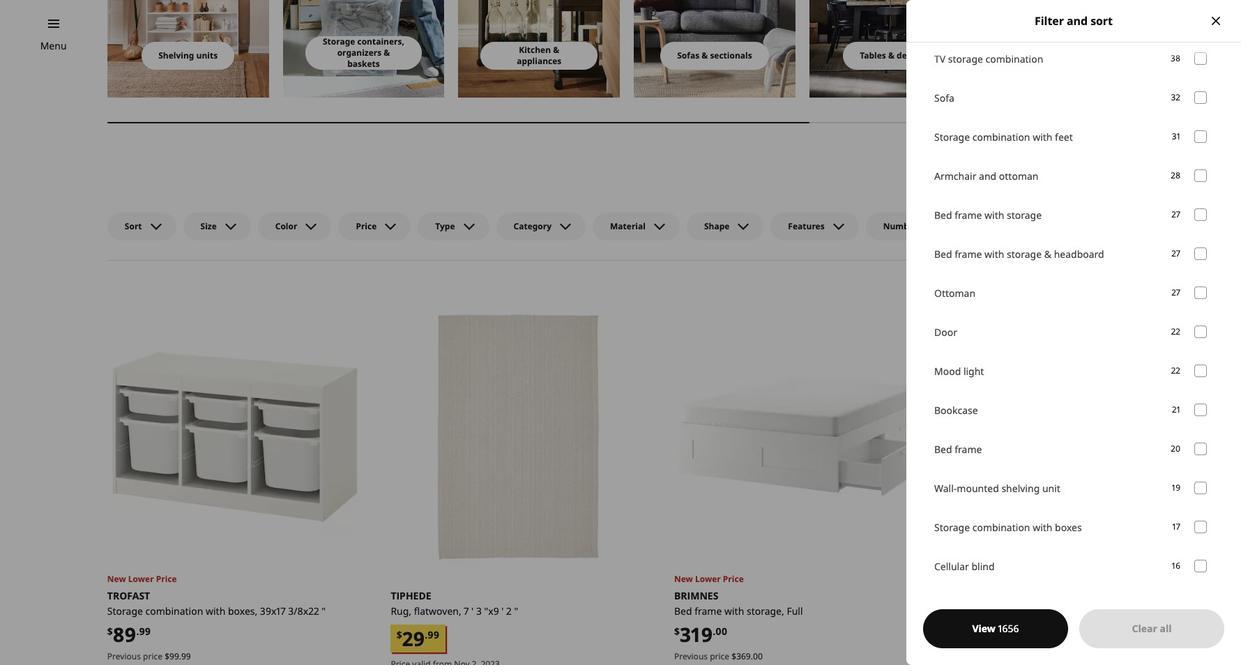 Task type: describe. For each thing, give the bounding box(es) containing it.
. inside new lower price brimnes bed frame with storage, full $ 319 . 00
[[713, 625, 716, 638]]

storage for storage combination with feet
[[934, 130, 970, 144]]

light
[[964, 365, 984, 378]]

99 inside "$ 29 . 99"
[[428, 629, 439, 642]]

category
[[514, 220, 552, 232]]

boxes
[[1055, 521, 1082, 534]]

price button
[[338, 213, 411, 240]]

369
[[736, 651, 751, 663]]

kitchen & appliances list item
[[458, 0, 620, 98]]

22 products element for mood light
[[1171, 364, 1181, 378]]

. inside new lower price trofast storage combination with boxes, 39x17 3/8x22 " $ 89 . 99
[[136, 625, 139, 638]]

price for 00
[[993, 651, 1013, 663]]

21 products element
[[1172, 403, 1181, 417]]

number of drawers
[[883, 220, 965, 232]]

& inside sort and filter dialog
[[1044, 248, 1052, 261]]

mood
[[934, 365, 961, 378]]

rug,
[[391, 605, 411, 618]]

new lower price brimnes bed frame with storage, full $ 319 . 00
[[674, 573, 803, 648]]

frame inside new lower price brimnes bed frame with storage, full $ 319 . 00
[[695, 605, 722, 618]]

32 products element
[[1171, 91, 1181, 104]]

previous price $ 369 . 00
[[674, 651, 763, 663]]

sectionals
[[710, 49, 752, 61]]

armchair and ottoman
[[934, 170, 1039, 183]]

shelving units
[[158, 49, 218, 61]]

cellular
[[934, 560, 969, 573]]

3 " from the left
[[1071, 605, 1075, 618]]

combination up the armchair and ottoman
[[973, 130, 1030, 144]]

kitchen & appliances button
[[481, 42, 598, 70]]

sofas
[[677, 49, 700, 61]]

16
[[1172, 560, 1181, 571]]

27 for ottoman
[[1172, 286, 1181, 298]]

sort button
[[107, 213, 176, 240]]

tables & desks
[[860, 49, 921, 61]]

features button
[[771, 213, 859, 240]]

89
[[113, 621, 136, 648]]

storage for storage combination with boxes
[[934, 521, 970, 534]]

wall-
[[934, 482, 957, 495]]

0 vertical spatial storage
[[948, 52, 983, 66]]

shelving units button
[[142, 42, 234, 70]]

storage containers, organizers & baskets
[[323, 35, 404, 70]]

22 products element for door
[[1171, 325, 1181, 339]]

shelving
[[158, 49, 194, 61]]

1656 items
[[1163, 173, 1205, 185]]

blind
[[972, 560, 995, 573]]

3 new from the left
[[958, 573, 976, 585]]

with for bed frame with storage & headboard
[[985, 248, 1004, 261]]

1 ' from the left
[[471, 605, 474, 618]]

32
[[1171, 91, 1181, 103]]

previous for 00
[[958, 651, 991, 663]]

$ 29 . 99
[[397, 625, 439, 652]]

28 products element
[[1171, 169, 1181, 182]]

type button
[[418, 213, 489, 240]]

mounted
[[957, 482, 999, 495]]

. inside 129 . 00
[[996, 625, 999, 638]]

material button
[[593, 213, 680, 240]]

series button
[[1006, 213, 1082, 240]]

price for 99
[[143, 651, 163, 663]]

"x9
[[484, 605, 499, 618]]

27 for bed frame with storage & headboard
[[1172, 247, 1181, 259]]

319
[[680, 621, 713, 648]]

38
[[1171, 52, 1181, 64]]

a poang gray chair next to a side table with a coffee and glasses on it image
[[1161, 0, 1241, 98]]

bookcase, 23 5/8x74 3/4 "
[[958, 605, 1075, 618]]

bed frame
[[934, 443, 982, 456]]

29
[[402, 625, 425, 652]]

size
[[201, 220, 217, 232]]

storage,
[[747, 605, 784, 618]]

full
[[787, 605, 803, 618]]

17 products element
[[1173, 521, 1181, 534]]

bed inside new lower price brimnes bed frame with storage, full $ 319 . 00
[[674, 605, 692, 618]]

with for bed frame with storage
[[985, 209, 1004, 222]]

clear all
[[1132, 622, 1172, 635]]

99 inside new lower price trofast storage combination with boxes, 39x17 3/8x22 " $ 89 . 99
[[139, 625, 151, 638]]

type
[[435, 220, 455, 232]]

brimnes
[[674, 589, 718, 602]]

7
[[464, 605, 469, 618]]

clear
[[1132, 622, 1157, 635]]

view
[[972, 622, 996, 635]]

bookcase,
[[958, 605, 1004, 618]]

27 products element for bed frame with storage
[[1172, 208, 1181, 221]]

sort and filter dialog
[[906, 0, 1241, 665]]

shape button
[[687, 213, 764, 240]]

tables & desks button
[[843, 42, 937, 70]]

5/8x74
[[1020, 605, 1051, 618]]

flatwoven,
[[414, 605, 461, 618]]

28
[[1171, 169, 1181, 181]]

27 products element for ottoman
[[1172, 286, 1181, 299]]

storage combination with boxes
[[934, 521, 1082, 534]]

1656 inside sort and filter dialog
[[998, 622, 1019, 635]]

39x17
[[260, 605, 286, 618]]

tiphede
[[391, 589, 431, 603]]

filter
[[1035, 13, 1064, 28]]

price for new lower price brimnes bed frame with storage, full $ 319 . 00
[[723, 573, 744, 585]]

sofa
[[934, 91, 954, 105]]

22 for door
[[1171, 325, 1181, 337]]

previous price $ 99 . 99
[[107, 651, 191, 663]]

number
[[883, 220, 918, 232]]

wall-mounted shelving unit
[[934, 482, 1061, 495]]

27 products element for bed frame with storage & headboard
[[1172, 247, 1181, 260]]

sort
[[1091, 13, 1113, 28]]

& inside storage containers, organizers & baskets
[[384, 47, 390, 59]]

combination down wall-mounted shelving unit
[[973, 521, 1030, 534]]

bed for bed frame
[[934, 443, 952, 456]]

price inside popup button
[[356, 220, 377, 232]]

3
[[476, 605, 482, 618]]

new for 319
[[674, 573, 693, 585]]

. down new lower price trofast storage combination with boxes, 39x17 3/8x22 " $ 89 . 99
[[179, 651, 181, 663]]

$ inside "$ 29 . 99"
[[397, 629, 402, 642]]

tables
[[860, 49, 886, 61]]

149
[[1020, 651, 1033, 663]]

22 for mood light
[[1171, 364, 1181, 376]]

$ inside new lower price trofast storage combination with boxes, 39x17 3/8x22 " $ 89 . 99
[[107, 625, 113, 638]]

31 products element
[[1172, 130, 1181, 143]]

color button
[[258, 213, 331, 240]]

19 products element
[[1172, 482, 1181, 495]]

size button
[[183, 213, 251, 240]]

16 products element
[[1172, 560, 1181, 573]]

tiphede rug, flatwoven, 7 ' 3 "x9 ' 2 "
[[391, 589, 518, 618]]

frame for bed frame
[[955, 443, 982, 456]]

beds button
[[1039, 42, 1093, 70]]

feet
[[1055, 130, 1073, 144]]

of
[[920, 220, 928, 232]]

00 inside new lower price brimnes bed frame with storage, full $ 319 . 00
[[716, 625, 727, 638]]

tables & desks list item
[[809, 0, 971, 98]]

bed frame with storage
[[934, 209, 1042, 222]]

material
[[610, 220, 646, 232]]

17
[[1173, 521, 1181, 532]]



Task type: vqa. For each thing, say whether or not it's contained in the screenshot.
129 . 00
yes



Task type: locate. For each thing, give the bounding box(es) containing it.
view 1656
[[972, 622, 1019, 635]]

with for storage combination with boxes
[[1033, 521, 1053, 534]]

price inside new lower price brimnes bed frame with storage, full $ 319 . 00
[[723, 573, 744, 585]]

00
[[716, 625, 727, 638], [999, 625, 1011, 638], [753, 651, 763, 663], [1035, 651, 1045, 663]]

0 horizontal spatial price
[[143, 651, 163, 663]]

2 horizontal spatial previous
[[958, 651, 991, 663]]

20 products element
[[1171, 442, 1181, 456]]

$ down new lower price brimnes bed frame with storage, full $ 319 . 00
[[732, 651, 736, 663]]

bed down brimnes at bottom
[[674, 605, 692, 618]]

0 vertical spatial 22 products element
[[1171, 325, 1181, 339]]

cellular blind
[[934, 560, 995, 573]]

features
[[788, 220, 825, 232]]

storage right tv
[[948, 52, 983, 66]]

.
[[136, 625, 139, 638], [713, 625, 716, 638], [996, 625, 999, 638], [425, 629, 428, 642], [179, 651, 181, 663], [751, 651, 753, 663], [1033, 651, 1035, 663]]

2 27 from the top
[[1172, 247, 1181, 259]]

1 vertical spatial 1656
[[998, 622, 1019, 635]]

and left sort
[[1067, 13, 1088, 28]]

frame
[[955, 209, 982, 222], [955, 248, 982, 261], [955, 443, 982, 456], [695, 605, 722, 618]]

desks
[[897, 49, 921, 61]]

lower for 319
[[695, 573, 721, 585]]

2 new from the left
[[674, 573, 693, 585]]

and left the 'ottoman' at the top of the page
[[979, 170, 997, 183]]

and
[[1067, 13, 1088, 28], [979, 170, 997, 183]]

bed for bed frame with storage
[[934, 209, 952, 222]]

3/4
[[1053, 605, 1068, 618]]

a gray sofa against a light gray wall and a birch coffee table in front of it image
[[634, 0, 796, 98]]

door
[[934, 326, 957, 339]]

1 22 products element from the top
[[1171, 325, 1181, 339]]

$ down rug,
[[397, 629, 402, 642]]

1 27 from the top
[[1172, 208, 1181, 220]]

2 22 products element from the top
[[1171, 364, 1181, 378]]

document containing tv storage combination
[[906, 39, 1241, 625]]

storage containers, organizers & baskets button
[[305, 35, 422, 70]]

a person relaxing on a bed with storage and writing in a book image
[[985, 0, 1147, 98]]

new up brimnes at bottom
[[674, 573, 693, 585]]

with left boxes
[[1033, 521, 1053, 534]]

with inside new lower price trofast storage combination with boxes, 39x17 3/8x22 " $ 89 . 99
[[206, 605, 225, 618]]

" right the 3/4 on the bottom
[[1071, 605, 1075, 618]]

storage down series
[[1007, 248, 1042, 261]]

2 22 from the top
[[1171, 364, 1181, 376]]

series
[[1023, 220, 1048, 232]]

bed right of
[[934, 209, 952, 222]]

& inside kitchen & appliances
[[553, 44, 559, 56]]

two white billy bookcases with different sizes of vases and books in it image
[[107, 0, 269, 98]]

four transparent storage boxes stacked on each other with various household items packed in them image
[[283, 0, 444, 98]]

combination inside new lower price trofast storage combination with boxes, 39x17 3/8x22 " $ 89 . 99
[[145, 605, 203, 618]]

. down 5/8x74
[[1033, 651, 1035, 663]]

. down flatwoven,
[[425, 629, 428, 642]]

ottoman
[[999, 170, 1039, 183]]

bed for bed frame with storage & headboard
[[934, 248, 952, 261]]

previous
[[107, 651, 141, 663], [674, 651, 708, 663], [958, 651, 991, 663]]

sofas & sectionals
[[677, 49, 752, 61]]

sofas & sectionals button
[[661, 42, 769, 70]]

price for new lower price
[[1006, 573, 1027, 585]]

new down the cellular blind
[[958, 573, 976, 585]]

price left 369
[[710, 651, 729, 663]]

storage up bed frame with storage & headboard
[[1007, 209, 1042, 222]]

drawers
[[931, 220, 965, 232]]

new
[[107, 573, 126, 585], [674, 573, 693, 585], [958, 573, 976, 585]]

20
[[1171, 442, 1181, 454]]

22
[[1171, 325, 1181, 337], [1171, 364, 1181, 376]]

new inside new lower price brimnes bed frame with storage, full $ 319 . 00
[[674, 573, 693, 585]]

price
[[143, 651, 163, 663], [710, 651, 729, 663], [993, 651, 1013, 663]]

2 horizontal spatial lower
[[979, 573, 1004, 585]]

. down storage,
[[751, 651, 753, 663]]

31
[[1172, 130, 1181, 142]]

" inside tiphede rug, flatwoven, 7 ' 3 "x9 ' 2 "
[[514, 605, 518, 618]]

3 27 from the top
[[1172, 286, 1181, 298]]

sort
[[125, 220, 142, 232]]

38 products element
[[1171, 52, 1181, 65]]

beds list item
[[985, 0, 1147, 98]]

trofast
[[107, 589, 150, 602]]

new for 89
[[107, 573, 126, 585]]

23
[[1007, 605, 1018, 618]]

tv
[[934, 52, 946, 66]]

. inside "$ 29 . 99"
[[425, 629, 428, 642]]

0 horizontal spatial new
[[107, 573, 126, 585]]

0 vertical spatial 22
[[1171, 325, 1181, 337]]

1 horizontal spatial lower
[[695, 573, 721, 585]]

lower for 89
[[128, 573, 154, 585]]

storage
[[323, 35, 355, 47], [934, 130, 970, 144], [934, 521, 970, 534], [107, 605, 143, 618]]

price inside new lower price trofast storage combination with boxes, 39x17 3/8x22 " $ 89 . 99
[[156, 573, 177, 585]]

price down the trofast
[[143, 651, 163, 663]]

2 previous from the left
[[674, 651, 708, 663]]

previous down 129
[[958, 651, 991, 663]]

with down the armchair and ottoman
[[985, 209, 1004, 222]]

2 vertical spatial storage
[[1007, 248, 1042, 261]]

color
[[275, 220, 297, 232]]

3 lower from the left
[[979, 573, 1004, 585]]

bed down drawers
[[934, 248, 952, 261]]

1 vertical spatial 22
[[1171, 364, 1181, 376]]

$ inside new lower price brimnes bed frame with storage, full $ 319 . 00
[[674, 625, 680, 638]]

and for filter
[[1067, 13, 1088, 28]]

tv storage combination
[[934, 52, 1043, 66]]

frame down brimnes at bottom
[[695, 605, 722, 618]]

& for kitchen & appliances
[[553, 44, 559, 56]]

new lower price trofast storage combination with boxes, 39x17 3/8x22 " $ 89 . 99
[[107, 573, 326, 648]]

1 horizontal spatial previous
[[674, 651, 708, 663]]

3 previous from the left
[[958, 651, 991, 663]]

" right the 3/8x22
[[322, 605, 326, 618]]

1 horizontal spatial 1656
[[1163, 173, 1181, 185]]

" inside new lower price trofast storage combination with boxes, 39x17 3/8x22 " $ 89 . 99
[[322, 605, 326, 618]]

storage for storage containers, organizers & baskets
[[323, 35, 355, 47]]

price for new lower price trofast storage combination with boxes, 39x17 3/8x22 " $ 89 . 99
[[156, 573, 177, 585]]

0 horizontal spatial '
[[471, 605, 474, 618]]

1 horizontal spatial new
[[674, 573, 693, 585]]

kitchen & appliances
[[517, 44, 562, 67]]

frame for bed frame with storage & headboard
[[955, 248, 982, 261]]

1 vertical spatial 22 products element
[[1171, 364, 1181, 378]]

shelving units list item
[[107, 0, 269, 98]]

1 vertical spatial and
[[979, 170, 997, 183]]

new inside new lower price trofast storage combination with boxes, 39x17 3/8x22 " $ 89 . 99
[[107, 573, 126, 585]]

lower inside new lower price brimnes bed frame with storage, full $ 319 . 00
[[695, 573, 721, 585]]

with for storage combination with feet
[[1033, 130, 1053, 144]]

00 right 319
[[716, 625, 727, 638]]

price left 149
[[993, 651, 1013, 663]]

all
[[1160, 622, 1172, 635]]

1 vertical spatial storage
[[1007, 209, 1042, 222]]

storage inside new lower price trofast storage combination with boxes, 39x17 3/8x22 " $ 89 . 99
[[107, 605, 143, 618]]

storage containers, organizers & baskets list item
[[283, 0, 444, 98]]

1 horizontal spatial '
[[502, 605, 504, 618]]

ottoman
[[934, 287, 976, 300]]

previous for 99
[[107, 651, 141, 663]]

0 vertical spatial 27 products element
[[1172, 208, 1181, 221]]

storage inside storage containers, organizers & baskets
[[323, 35, 355, 47]]

list item
[[1161, 0, 1241, 98]]

. up the previous price $ 369 . 00
[[713, 625, 716, 638]]

lower down blind
[[979, 573, 1004, 585]]

1 vertical spatial 27
[[1172, 247, 1181, 259]]

$ down brimnes at bottom
[[674, 625, 680, 638]]

1 lower from the left
[[128, 573, 154, 585]]

frame down drawers
[[955, 248, 982, 261]]

19
[[1172, 482, 1181, 493]]

00 inside 129 . 00
[[999, 625, 1011, 638]]

'
[[471, 605, 474, 618], [502, 605, 504, 618]]

0 horizontal spatial previous
[[107, 651, 141, 663]]

with down bed frame with storage
[[985, 248, 1004, 261]]

2 lower from the left
[[695, 573, 721, 585]]

1 previous from the left
[[107, 651, 141, 663]]

1 horizontal spatial "
[[514, 605, 518, 618]]

with inside new lower price brimnes bed frame with storage, full $ 319 . 00
[[724, 605, 744, 618]]

3 27 products element from the top
[[1172, 286, 1181, 299]]

bed frame with storage & headboard
[[934, 248, 1104, 261]]

new up the trofast
[[107, 573, 126, 585]]

& inside button
[[702, 49, 708, 61]]

2 vertical spatial 27 products element
[[1172, 286, 1181, 299]]

lower up the trofast
[[128, 573, 154, 585]]

frame up mounted at the bottom right of the page
[[955, 443, 982, 456]]

document
[[906, 39, 1241, 625]]

1656 down 23
[[998, 622, 1019, 635]]

0 vertical spatial and
[[1067, 13, 1088, 28]]

00 right "view"
[[999, 625, 1011, 638]]

3 price from the left
[[993, 651, 1013, 663]]

a decorated dining table with six black chairs surrounding it and two bookcases in the background image
[[809, 0, 971, 98]]

frame down armchair
[[955, 209, 982, 222]]

1 22 from the top
[[1171, 325, 1181, 337]]

00 right 149
[[1035, 651, 1045, 663]]

0 vertical spatial 1656
[[1163, 173, 1181, 185]]

0 horizontal spatial 1656
[[998, 622, 1019, 635]]

2 horizontal spatial price
[[993, 651, 1013, 663]]

. up previous price $ 99 . 99
[[136, 625, 139, 638]]

number of drawers button
[[866, 213, 999, 240]]

storage for bed frame with storage
[[1007, 209, 1042, 222]]

lower inside new lower price trofast storage combination with boxes, 39x17 3/8x22 " $ 89 . 99
[[128, 573, 154, 585]]

price
[[356, 220, 377, 232], [156, 573, 177, 585], [723, 573, 744, 585], [1006, 573, 1027, 585]]

with left storage,
[[724, 605, 744, 618]]

bed up wall-
[[934, 443, 952, 456]]

unit
[[1042, 482, 1061, 495]]

0 horizontal spatial and
[[979, 170, 997, 183]]

with left feet in the top of the page
[[1033, 130, 1053, 144]]

containers,
[[357, 35, 404, 47]]

combination left beds
[[986, 52, 1043, 66]]

27 for bed frame with storage
[[1172, 208, 1181, 220]]

with left boxes,
[[206, 605, 225, 618]]

2 " from the left
[[514, 605, 518, 618]]

0 vertical spatial 27
[[1172, 208, 1181, 220]]

22 products element
[[1171, 325, 1181, 339], [1171, 364, 1181, 378]]

shelving
[[1002, 482, 1040, 495]]

$ down the trofast
[[107, 625, 113, 638]]

1 " from the left
[[322, 605, 326, 618]]

previous down 89
[[107, 651, 141, 663]]

129 . 00
[[963, 621, 1011, 648]]

baskets
[[347, 58, 380, 70]]

sofas & sectionals list item
[[634, 0, 796, 98]]

armchair
[[934, 170, 977, 183]]

& for tables & desks
[[888, 49, 895, 61]]

1 27 products element from the top
[[1172, 208, 1181, 221]]

$ down view 1656
[[1015, 651, 1020, 663]]

21
[[1172, 403, 1181, 415]]

2 vertical spatial 27
[[1172, 286, 1181, 298]]

items
[[1183, 173, 1205, 185]]

shape
[[704, 220, 730, 232]]

1 price from the left
[[143, 651, 163, 663]]

1 new from the left
[[107, 573, 126, 585]]

combination down the trofast
[[145, 605, 203, 618]]

. right "view"
[[996, 625, 999, 638]]

previous down 319
[[674, 651, 708, 663]]

0 horizontal spatial lower
[[128, 573, 154, 585]]

27 products element
[[1172, 208, 1181, 221], [1172, 247, 1181, 260], [1172, 286, 1181, 299]]

129
[[963, 621, 996, 648]]

lower up brimnes at bottom
[[695, 573, 721, 585]]

2 ' from the left
[[502, 605, 504, 618]]

$ down new lower price trofast storage combination with boxes, 39x17 3/8x22 " $ 89 . 99
[[165, 651, 169, 663]]

previous price $ 149 . 00
[[958, 651, 1045, 663]]

" right 2
[[514, 605, 518, 618]]

storage combination with feet
[[934, 130, 1073, 144]]

2 price from the left
[[710, 651, 729, 663]]

0 horizontal spatial "
[[322, 605, 326, 618]]

category button
[[496, 213, 586, 240]]

' right 7
[[471, 605, 474, 618]]

menu
[[40, 39, 67, 52]]

2 27 products element from the top
[[1172, 247, 1181, 260]]

frame for bed frame with storage
[[955, 209, 982, 222]]

storage for bed frame with storage & headboard
[[1007, 248, 1042, 261]]

and for armchair
[[979, 170, 997, 183]]

scrollbar
[[107, 114, 1213, 131]]

00 right 369
[[753, 651, 763, 663]]

beds
[[1056, 49, 1076, 61]]

1 vertical spatial 27 products element
[[1172, 247, 1181, 260]]

' left 2
[[502, 605, 504, 618]]

two black carts next to each other with kitchen items and spices organized on them image
[[458, 0, 620, 98]]

1656 left items
[[1163, 173, 1181, 185]]

2 horizontal spatial "
[[1071, 605, 1075, 618]]

kitchen
[[519, 44, 551, 56]]

1 horizontal spatial price
[[710, 651, 729, 663]]

2 horizontal spatial new
[[958, 573, 976, 585]]

1 horizontal spatial and
[[1067, 13, 1088, 28]]

with
[[1033, 130, 1053, 144], [985, 209, 1004, 222], [985, 248, 1004, 261], [1033, 521, 1053, 534], [206, 605, 225, 618], [724, 605, 744, 618]]

& for sofas & sectionals
[[702, 49, 708, 61]]



